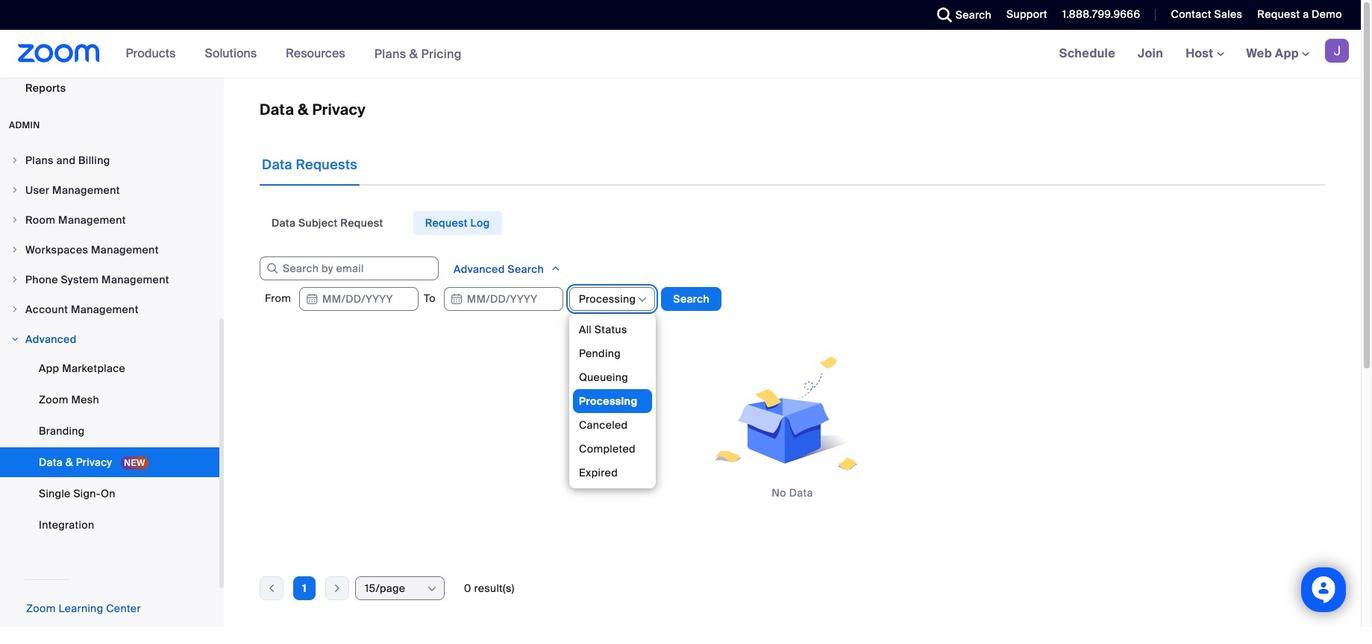 Task type: describe. For each thing, give the bounding box(es) containing it.
data for data subject request tab
[[272, 216, 296, 230]]

no
[[772, 487, 787, 500]]

sales
[[1215, 7, 1243, 21]]

learning
[[59, 602, 103, 616]]

1 processing from the top
[[579, 293, 636, 306]]

reports link
[[0, 73, 219, 103]]

expired
[[579, 466, 618, 480]]

plans & pricing
[[374, 46, 462, 62]]

log
[[471, 216, 490, 230]]

integration link
[[0, 511, 219, 540]]

zoom mesh link
[[0, 385, 219, 415]]

data requests
[[262, 156, 358, 174]]

data & privacy inside 'link'
[[39, 456, 115, 469]]

app marketplace link
[[0, 354, 219, 384]]

and
[[56, 154, 76, 167]]

data right no
[[789, 487, 813, 500]]

app inside advanced menu
[[39, 362, 59, 375]]

1 horizontal spatial search
[[674, 293, 710, 306]]

search inside dropdown button
[[508, 263, 544, 276]]

app marketplace
[[39, 362, 125, 375]]

right image for user management
[[10, 186, 19, 195]]

workspaces management
[[25, 243, 159, 257]]

demo
[[1312, 7, 1343, 21]]

account
[[25, 303, 68, 316]]

support
[[1007, 7, 1048, 21]]

banner containing products
[[0, 30, 1361, 78]]

management up the account management menu item
[[102, 273, 169, 287]]

next page image
[[326, 582, 349, 596]]

1 horizontal spatial &
[[298, 100, 309, 119]]

list box containing all status
[[573, 318, 652, 509]]

no data
[[772, 487, 813, 500]]

to
[[424, 292, 439, 305]]

phone system management
[[25, 273, 169, 287]]

workspaces
[[25, 243, 88, 257]]

side navigation navigation
[[0, 0, 224, 628]]

right image for phone
[[10, 275, 19, 284]]

zoom learning center
[[26, 602, 141, 616]]

sign-
[[73, 487, 101, 501]]

plans for plans and billing
[[25, 154, 54, 167]]

zoom mesh
[[39, 393, 99, 407]]

2 horizontal spatial search
[[956, 8, 992, 22]]

room
[[25, 213, 56, 227]]

room management menu item
[[0, 206, 219, 234]]

all status
[[579, 323, 627, 337]]

zoom learning center link
[[26, 602, 141, 616]]

management for room management
[[58, 213, 126, 227]]

1 horizontal spatial data & privacy
[[260, 100, 366, 119]]

tabs of data requests tab list
[[260, 211, 502, 235]]

join
[[1138, 46, 1164, 61]]

plans and billing menu item
[[0, 146, 219, 175]]

Date Picker text field
[[299, 287, 419, 311]]

privacy inside 'link'
[[76, 456, 112, 469]]

contact
[[1171, 7, 1212, 21]]

canceled
[[579, 419, 628, 432]]

phone system management menu item
[[0, 266, 219, 294]]

request log
[[425, 216, 490, 230]]

from
[[265, 292, 294, 305]]

room management
[[25, 213, 126, 227]]

requests
[[296, 156, 358, 174]]

marketplace
[[62, 362, 125, 375]]

single sign-on
[[39, 487, 116, 501]]

host
[[1186, 46, 1217, 61]]

data for the data requests tab
[[262, 156, 293, 174]]

workspaces management menu item
[[0, 236, 219, 264]]

advanced for advanced search
[[454, 263, 505, 276]]

1 button
[[293, 577, 316, 601]]

request for request a demo
[[1258, 7, 1301, 21]]

advanced search button
[[442, 257, 573, 281]]

resources button
[[286, 30, 352, 78]]

schedule link
[[1048, 30, 1127, 78]]

center
[[106, 602, 141, 616]]

app inside meetings navigation
[[1276, 46, 1299, 61]]

1.888.799.9666
[[1063, 7, 1141, 21]]

15/page
[[365, 582, 406, 596]]

branding
[[39, 425, 85, 438]]

data subject request tab
[[260, 211, 395, 235]]

1 horizontal spatial privacy
[[312, 100, 366, 119]]

up image
[[551, 261, 561, 276]]

account management
[[25, 303, 139, 316]]

zoom logo image
[[18, 44, 100, 63]]

advanced for advanced
[[25, 333, 77, 346]]

admin
[[9, 119, 40, 131]]

pricing
[[421, 46, 462, 62]]

web app
[[1247, 46, 1299, 61]]



Task type: vqa. For each thing, say whether or not it's contained in the screenshot.
plans and billing has moved tooltip
no



Task type: locate. For each thing, give the bounding box(es) containing it.
pending
[[579, 347, 621, 361]]

right image inside advanced menu item
[[10, 335, 19, 344]]

management up workspaces management
[[58, 213, 126, 227]]

1 vertical spatial right image
[[10, 275, 19, 284]]

1 right image from the top
[[10, 216, 19, 225]]

plans inside plans and billing menu item
[[25, 154, 54, 167]]

advanced inside "advanced search" dropdown button
[[454, 263, 505, 276]]

advanced menu item
[[0, 325, 219, 354]]

processing
[[579, 293, 636, 306], [579, 395, 638, 408]]

system
[[61, 273, 99, 287]]

1 horizontal spatial plans
[[374, 46, 406, 62]]

mesh
[[71, 393, 99, 407]]

billing
[[78, 154, 110, 167]]

& up data requests
[[298, 100, 309, 119]]

request left log
[[425, 216, 468, 230]]

contact sales
[[1171, 7, 1243, 21]]

processing button
[[579, 288, 636, 310]]

user management menu item
[[0, 176, 219, 205]]

2 right image from the top
[[10, 275, 19, 284]]

right image for workspaces management
[[10, 246, 19, 255]]

0 vertical spatial privacy
[[312, 100, 366, 119]]

right image inside workspaces management 'menu item'
[[10, 246, 19, 255]]

0 vertical spatial advanced
[[454, 263, 505, 276]]

0 vertical spatial search
[[956, 8, 992, 22]]

1 vertical spatial privacy
[[76, 456, 112, 469]]

contact sales link
[[1160, 0, 1247, 30], [1171, 7, 1243, 21]]

right image left workspaces
[[10, 246, 19, 255]]

data & privacy up the data requests tab
[[260, 100, 366, 119]]

result(s)
[[474, 582, 515, 596]]

search left support
[[956, 8, 992, 22]]

1 horizontal spatial request
[[425, 216, 468, 230]]

right image for account management
[[10, 305, 19, 314]]

all
[[579, 323, 592, 337]]

1 horizontal spatial app
[[1276, 46, 1299, 61]]

meetings navigation
[[1048, 30, 1361, 78]]

2 horizontal spatial request
[[1258, 7, 1301, 21]]

advanced inside advanced menu item
[[25, 333, 77, 346]]

right image left account
[[10, 305, 19, 314]]

right image inside room management menu item
[[10, 216, 19, 225]]

management for user management
[[52, 184, 120, 197]]

1
[[302, 582, 307, 596]]

branding link
[[0, 416, 219, 446]]

3 right image from the top
[[10, 246, 19, 255]]

queueing
[[579, 371, 628, 384]]

2 processing from the top
[[579, 395, 638, 408]]

processing down "queueing"
[[579, 395, 638, 408]]

plans for plans & pricing
[[374, 46, 406, 62]]

plans & pricing link
[[374, 46, 462, 62], [374, 46, 462, 62]]

processing up status
[[579, 293, 636, 306]]

phone
[[25, 273, 58, 287]]

list box
[[573, 318, 652, 509]]

account management menu item
[[0, 296, 219, 324]]

2 vertical spatial search
[[674, 293, 710, 306]]

search right the hide options 'icon' at top left
[[674, 293, 710, 306]]

0 horizontal spatial plans
[[25, 154, 54, 167]]

plans and billing
[[25, 154, 110, 167]]

data & privacy link
[[0, 448, 219, 478]]

&
[[410, 46, 418, 62], [298, 100, 309, 119], [65, 456, 73, 469]]

1.888.799.9666 button
[[1052, 0, 1145, 30], [1063, 7, 1141, 21]]

zoom inside advanced menu
[[39, 393, 68, 407]]

2 right image from the top
[[10, 186, 19, 195]]

2 horizontal spatial &
[[410, 46, 418, 62]]

management up phone system management menu item
[[91, 243, 159, 257]]

data down product information navigation
[[260, 100, 294, 119]]

integration
[[39, 519, 94, 532]]

advanced search
[[454, 263, 547, 276]]

status
[[595, 323, 627, 337]]

1 vertical spatial search
[[508, 263, 544, 276]]

zoom left mesh
[[39, 393, 68, 407]]

request log tab
[[413, 211, 502, 235]]

1 vertical spatial plans
[[25, 154, 54, 167]]

app up zoom mesh
[[39, 362, 59, 375]]

on
[[101, 487, 116, 501]]

request for request log
[[425, 216, 468, 230]]

data & privacy up single sign-on
[[39, 456, 115, 469]]

data for data & privacy 'link'
[[39, 456, 63, 469]]

single sign-on link
[[0, 479, 219, 509]]

right image inside phone system management menu item
[[10, 275, 19, 284]]

& down the branding
[[65, 456, 73, 469]]

request a demo link
[[1247, 0, 1361, 30], [1258, 7, 1343, 21]]

completed
[[579, 443, 636, 456]]

0 horizontal spatial request
[[341, 216, 383, 230]]

0 result(s)
[[464, 582, 515, 596]]

join link
[[1127, 30, 1175, 78]]

1 right image from the top
[[10, 156, 19, 165]]

1 vertical spatial processing
[[579, 395, 638, 408]]

data subject request
[[272, 216, 383, 230]]

solutions button
[[205, 30, 264, 78]]

show options image
[[426, 584, 438, 596]]

data inside 'link'
[[39, 456, 63, 469]]

web app button
[[1247, 46, 1310, 61]]

0 horizontal spatial privacy
[[76, 456, 112, 469]]

data
[[260, 100, 294, 119], [262, 156, 293, 174], [272, 216, 296, 230], [39, 456, 63, 469], [789, 487, 813, 500]]

management for workspaces management
[[91, 243, 159, 257]]

support link
[[996, 0, 1052, 30], [1007, 7, 1048, 21]]

1 horizontal spatial advanced
[[454, 263, 505, 276]]

solutions
[[205, 46, 257, 61]]

& inside product information navigation
[[410, 46, 418, 62]]

search button left support
[[926, 0, 996, 30]]

plans
[[374, 46, 406, 62], [25, 154, 54, 167]]

right image left user
[[10, 186, 19, 195]]

15/page button
[[365, 578, 425, 600]]

& inside 'link'
[[65, 456, 73, 469]]

0 vertical spatial zoom
[[39, 393, 68, 407]]

0 vertical spatial plans
[[374, 46, 406, 62]]

0 horizontal spatial &
[[65, 456, 73, 469]]

zoom left learning
[[26, 602, 56, 616]]

request a demo
[[1258, 7, 1343, 21]]

right image for plans and billing
[[10, 156, 19, 165]]

Search by email text field
[[260, 257, 439, 281]]

hide options image
[[637, 294, 649, 306]]

1 vertical spatial data & privacy
[[39, 456, 115, 469]]

0 vertical spatial processing
[[579, 293, 636, 306]]

single
[[39, 487, 71, 501]]

0 vertical spatial &
[[410, 46, 418, 62]]

search button
[[926, 0, 996, 30], [662, 287, 722, 311]]

schedule
[[1060, 46, 1116, 61]]

management inside 'menu item'
[[91, 243, 159, 257]]

2 vertical spatial right image
[[10, 335, 19, 344]]

management down billing
[[52, 184, 120, 197]]

plans left the and
[[25, 154, 54, 167]]

right image inside plans and billing menu item
[[10, 156, 19, 165]]

1 horizontal spatial search button
[[926, 0, 996, 30]]

products
[[126, 46, 176, 61]]

data left subject
[[272, 216, 296, 230]]

user
[[25, 184, 50, 197]]

1 vertical spatial app
[[39, 362, 59, 375]]

request left a
[[1258, 7, 1301, 21]]

0 vertical spatial app
[[1276, 46, 1299, 61]]

& left pricing
[[410, 46, 418, 62]]

advanced
[[454, 263, 505, 276], [25, 333, 77, 346]]

advanced up date picker text field
[[454, 263, 505, 276]]

product information navigation
[[115, 30, 473, 78]]

right image
[[10, 216, 19, 225], [10, 275, 19, 284], [10, 335, 19, 344]]

advanced down account
[[25, 333, 77, 346]]

subject
[[298, 216, 338, 230]]

data requests tab
[[260, 144, 360, 186]]

0 horizontal spatial advanced
[[25, 333, 77, 346]]

advanced menu
[[0, 354, 219, 542]]

management
[[52, 184, 120, 197], [58, 213, 126, 227], [91, 243, 159, 257], [102, 273, 169, 287], [71, 303, 139, 316]]

0 vertical spatial data & privacy
[[260, 100, 366, 119]]

0 horizontal spatial app
[[39, 362, 59, 375]]

0 vertical spatial right image
[[10, 216, 19, 225]]

data & privacy
[[260, 100, 366, 119], [39, 456, 115, 469]]

admin menu menu
[[0, 146, 219, 543]]

host button
[[1186, 46, 1224, 61]]

profile picture image
[[1326, 39, 1349, 63]]

plans inside product information navigation
[[374, 46, 406, 62]]

management for account management
[[71, 303, 139, 316]]

reports
[[25, 81, 66, 95]]

0 vertical spatial search button
[[926, 0, 996, 30]]

0 horizontal spatial data & privacy
[[39, 456, 115, 469]]

1 vertical spatial zoom
[[26, 602, 56, 616]]

request
[[1258, 7, 1301, 21], [341, 216, 383, 230], [425, 216, 468, 230]]

plans left pricing
[[374, 46, 406, 62]]

data up single
[[39, 456, 63, 469]]

zoom
[[39, 393, 68, 407], [26, 602, 56, 616]]

privacy up requests
[[312, 100, 366, 119]]

zoom for zoom learning center
[[26, 602, 56, 616]]

app right web
[[1276, 46, 1299, 61]]

banner
[[0, 30, 1361, 78]]

privacy up sign-
[[76, 456, 112, 469]]

Date Picker text field
[[444, 287, 563, 311]]

management down phone system management menu item
[[71, 303, 139, 316]]

3 right image from the top
[[10, 335, 19, 344]]

data left requests
[[262, 156, 293, 174]]

right image
[[10, 156, 19, 165], [10, 186, 19, 195], [10, 246, 19, 255], [10, 305, 19, 314]]

search button right the hide options 'icon' at top left
[[662, 287, 722, 311]]

search
[[956, 8, 992, 22], [508, 263, 544, 276], [674, 293, 710, 306]]

1 vertical spatial search button
[[662, 287, 722, 311]]

0 horizontal spatial search
[[508, 263, 544, 276]]

data inside 'tab list'
[[272, 216, 296, 230]]

request right subject
[[341, 216, 383, 230]]

4 right image from the top
[[10, 305, 19, 314]]

resources
[[286, 46, 345, 61]]

search left up image
[[508, 263, 544, 276]]

0
[[464, 582, 471, 596]]

right image inside the account management menu item
[[10, 305, 19, 314]]

0 horizontal spatial search button
[[662, 287, 722, 311]]

1 vertical spatial &
[[298, 100, 309, 119]]

right image inside user management menu item
[[10, 186, 19, 195]]

1 vertical spatial advanced
[[25, 333, 77, 346]]

right image down admin
[[10, 156, 19, 165]]

zoom for zoom mesh
[[39, 393, 68, 407]]

2 vertical spatial &
[[65, 456, 73, 469]]

products button
[[126, 30, 182, 78]]

user management
[[25, 184, 120, 197]]

a
[[1303, 7, 1309, 21]]

web
[[1247, 46, 1273, 61]]

right image for room
[[10, 216, 19, 225]]

previous page image
[[260, 582, 283, 596]]



